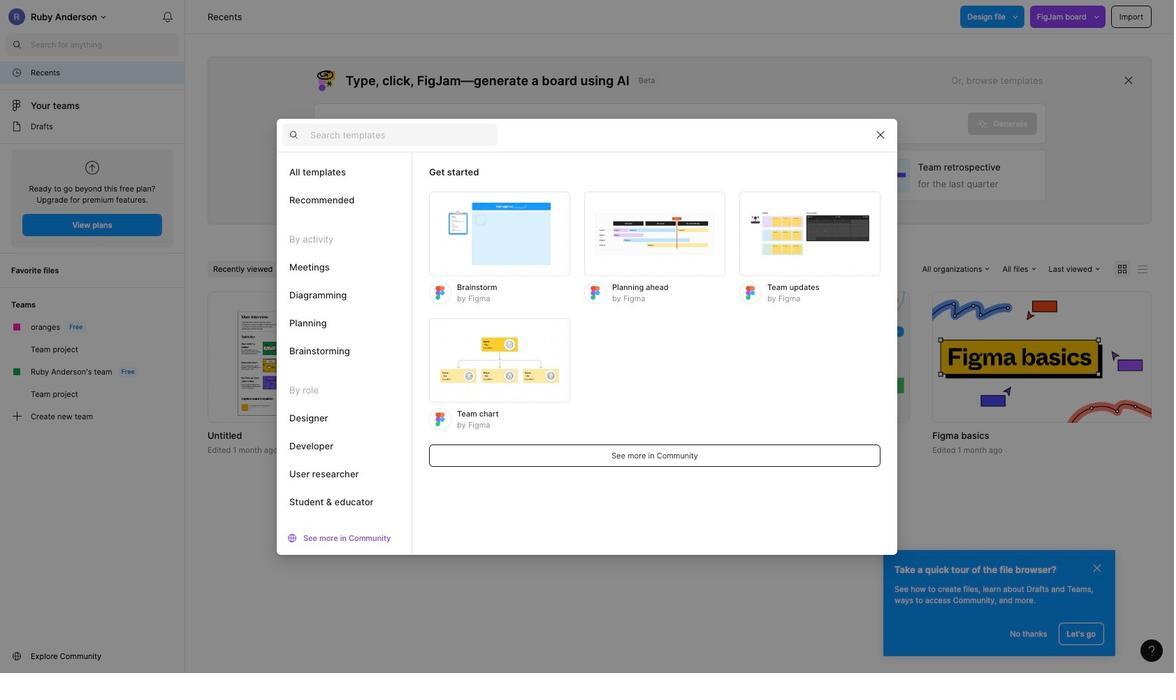 Task type: locate. For each thing, give the bounding box(es) containing it.
file thumbnail image
[[449, 292, 669, 423], [691, 292, 911, 423], [933, 292, 1152, 423], [238, 299, 397, 416]]

brainstorm image
[[438, 191, 562, 276]]

team chart image
[[429, 326, 571, 394]]

Ex: A weekly team meeting, starting with an ice breaker field
[[314, 104, 968, 143]]

page 16 image
[[11, 121, 22, 132]]

dialog
[[277, 118, 898, 555]]

search 32 image
[[6, 34, 28, 56]]



Task type: vqa. For each thing, say whether or not it's contained in the screenshot.
the Brainstorm image in the top of the page
yes



Task type: describe. For each thing, give the bounding box(es) containing it.
team updates image
[[740, 201, 881, 266]]

planning ahead image
[[585, 202, 726, 265]]

community 16 image
[[11, 651, 22, 662]]

recent 16 image
[[11, 67, 22, 78]]

bell 32 image
[[157, 6, 179, 28]]

Search templates text field
[[311, 127, 498, 143]]

Search for anything text field
[[31, 39, 179, 50]]



